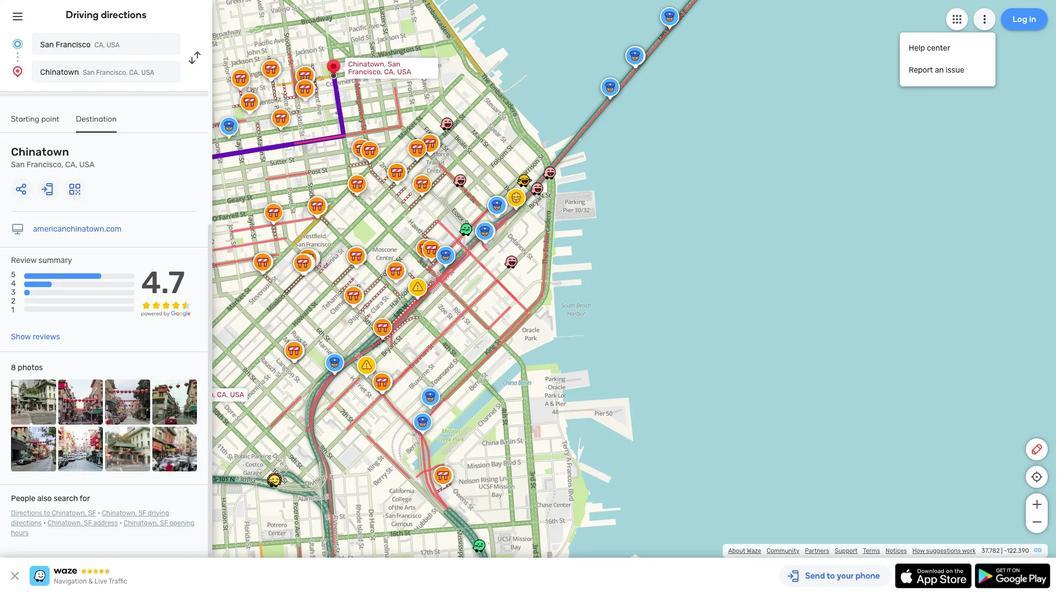 Task type: locate. For each thing, give the bounding box(es) containing it.
directions
[[11, 510, 42, 517]]

san inside chinatown, san francisco, ca, usa
[[388, 60, 401, 68]]

image 8 of chinatown, sf image
[[152, 427, 197, 472]]

image 5 of chinatown, sf image
[[11, 427, 56, 472]]

destination button
[[76, 114, 117, 133]]

francisco
[[56, 40, 91, 50]]

chinatown
[[40, 68, 79, 77], [11, 145, 69, 158]]

destination
[[76, 114, 117, 124]]

usa
[[107, 41, 120, 49], [397, 68, 411, 76], [141, 69, 154, 76], [79, 160, 95, 169], [230, 391, 244, 399]]

chinatown, for chinatown, sf address
[[47, 520, 82, 527]]

chinatown san francisco, ca, usa down san francisco ca, usa
[[40, 68, 154, 77]]

x image
[[8, 570, 21, 583]]

chinatown down francisco
[[40, 68, 79, 77]]

francisco, inside chinatown, san francisco, ca, usa
[[348, 68, 382, 76]]

directions
[[101, 9, 147, 21], [11, 520, 42, 527]]

5
[[11, 270, 16, 280]]

sf inside chinatown, sf driving directions
[[138, 510, 146, 517]]

image 4 of chinatown, sf image
[[152, 380, 197, 425]]

0 vertical spatial directions
[[101, 9, 147, 21]]

sf for driving
[[138, 510, 146, 517]]

pencil image
[[1031, 443, 1044, 456]]

chinatown, for chinatown, sf opening hours
[[124, 520, 159, 527]]

people also search for
[[11, 494, 90, 504]]

sf
[[88, 510, 96, 517], [138, 510, 146, 517], [84, 520, 92, 527], [160, 520, 168, 527]]

notices link
[[886, 548, 907, 555]]

|
[[1002, 548, 1003, 555]]

zoom out image
[[1030, 516, 1044, 529]]

chinatown san francisco, ca, usa
[[40, 68, 154, 77], [11, 145, 95, 169]]

1 vertical spatial directions
[[11, 520, 42, 527]]

0 horizontal spatial directions
[[11, 520, 42, 527]]

directions to chinatown, sf
[[11, 510, 96, 517]]

ca, inside san francisco ca, usa
[[95, 41, 105, 49]]

image 2 of chinatown, sf image
[[58, 380, 103, 425]]

4
[[11, 279, 16, 288]]

starting point
[[11, 114, 59, 124]]

also
[[37, 494, 52, 504]]

ca,
[[95, 41, 105, 49], [384, 68, 395, 76], [129, 69, 140, 76], [65, 160, 77, 169], [217, 391, 228, 399]]

directions inside chinatown, sf driving directions
[[11, 520, 42, 527]]

chinatown, sf opening hours
[[11, 520, 195, 537]]

driving directions
[[66, 9, 147, 21]]

how
[[913, 548, 925, 555]]

address
[[93, 520, 118, 527]]

sf inside chinatown, sf opening hours
[[160, 520, 168, 527]]

waze
[[747, 548, 762, 555]]

driving
[[148, 510, 169, 517]]

chinatown, sf opening hours link
[[11, 520, 195, 537]]

2
[[11, 297, 16, 306]]

usa inside chinatown, san francisco, ca, usa
[[397, 68, 411, 76]]

for
[[80, 494, 90, 504]]

photos
[[18, 363, 43, 373]]

chinatown, for chinatown, sf driving directions
[[102, 510, 137, 517]]

navigation
[[54, 578, 87, 585]]

americanchinatown.com
[[33, 225, 122, 234]]

chinatown, inside chinatown, san francisco, ca, usa
[[348, 60, 386, 68]]

san
[[40, 40, 54, 50], [388, 60, 401, 68], [83, 69, 95, 76], [11, 160, 25, 169], [167, 391, 179, 399]]

chinatown, inside chinatown, sf driving directions
[[102, 510, 137, 517]]

san francisco, ca, usa
[[167, 391, 244, 399]]

37.782 | -122.390
[[982, 548, 1030, 555]]

chinatown down starting point button
[[11, 145, 69, 158]]

terms
[[863, 548, 880, 555]]

computer image
[[11, 223, 24, 236]]

usa inside san francisco ca, usa
[[107, 41, 120, 49]]

&
[[88, 578, 93, 585]]

1 vertical spatial chinatown
[[11, 145, 69, 158]]

directions down directions
[[11, 520, 42, 527]]

americanchinatown.com link
[[33, 225, 122, 234]]

chinatown, sf address link
[[47, 520, 118, 527]]

122.390
[[1007, 548, 1030, 555]]

1 horizontal spatial directions
[[101, 9, 147, 21]]

-
[[1005, 548, 1007, 555]]

3
[[11, 288, 16, 297]]

francisco,
[[348, 68, 382, 76], [96, 69, 128, 76], [27, 160, 63, 169], [181, 391, 215, 399]]

support link
[[835, 548, 858, 555]]

starting
[[11, 114, 39, 124]]

chinatown, inside chinatown, sf opening hours
[[124, 520, 159, 527]]

support
[[835, 548, 858, 555]]

chinatown,
[[348, 60, 386, 68], [52, 510, 87, 517], [102, 510, 137, 517], [47, 520, 82, 527], [124, 520, 159, 527]]

chinatown san francisco, ca, usa down point
[[11, 145, 95, 169]]

traffic
[[109, 578, 127, 585]]

directions right driving
[[101, 9, 147, 21]]

hours
[[11, 529, 29, 537]]

partners link
[[805, 548, 830, 555]]



Task type: describe. For each thing, give the bounding box(es) containing it.
community link
[[767, 548, 800, 555]]

zoom in image
[[1030, 498, 1044, 511]]

chinatown, for chinatown, san francisco, ca, usa
[[348, 60, 386, 68]]

search
[[54, 494, 78, 504]]

opening
[[170, 520, 195, 527]]

8
[[11, 363, 16, 373]]

0 vertical spatial chinatown
[[40, 68, 79, 77]]

point
[[41, 114, 59, 124]]

about
[[729, 548, 746, 555]]

location image
[[11, 65, 24, 78]]

5 4 3 2 1
[[11, 270, 16, 315]]

sf for address
[[84, 520, 92, 527]]

to
[[44, 510, 50, 517]]

live
[[95, 578, 107, 585]]

image 7 of chinatown, sf image
[[105, 427, 150, 472]]

image 1 of chinatown, sf image
[[11, 380, 56, 425]]

people
[[11, 494, 35, 504]]

1 vertical spatial chinatown san francisco, ca, usa
[[11, 145, 95, 169]]

about waze community partners support terms notices how suggestions work
[[729, 548, 976, 555]]

link image
[[1034, 546, 1043, 555]]

image 3 of chinatown, sf image
[[105, 380, 150, 425]]

partners
[[805, 548, 830, 555]]

notices
[[886, 548, 907, 555]]

community
[[767, 548, 800, 555]]

review summary
[[11, 256, 72, 265]]

how suggestions work link
[[913, 548, 976, 555]]

suggestions
[[927, 548, 961, 555]]

sf for opening
[[160, 520, 168, 527]]

8 photos
[[11, 363, 43, 373]]

review
[[11, 256, 37, 265]]

starting point button
[[11, 114, 59, 132]]

image 6 of chinatown, sf image
[[58, 427, 103, 472]]

chinatown, sf driving directions
[[11, 510, 169, 527]]

37.782
[[982, 548, 1000, 555]]

show
[[11, 332, 31, 342]]

navigation & live traffic
[[54, 578, 127, 585]]

san francisco ca, usa
[[40, 40, 120, 50]]

directions to chinatown, sf link
[[11, 510, 96, 517]]

show reviews
[[11, 332, 60, 342]]

driving
[[66, 9, 99, 21]]

summary
[[38, 256, 72, 265]]

about waze link
[[729, 548, 762, 555]]

terms link
[[863, 548, 880, 555]]

reviews
[[33, 332, 60, 342]]

work
[[963, 548, 976, 555]]

1
[[11, 306, 14, 315]]

chinatown, san francisco, ca, usa
[[348, 60, 411, 76]]

chinatown inside chinatown san francisco, ca, usa
[[11, 145, 69, 158]]

chinatown, sf address
[[47, 520, 118, 527]]

4.7
[[141, 265, 185, 301]]

ca, inside chinatown, san francisco, ca, usa
[[384, 68, 395, 76]]

current location image
[[11, 37, 24, 51]]

0 vertical spatial chinatown san francisco, ca, usa
[[40, 68, 154, 77]]

chinatown, sf driving directions link
[[11, 510, 169, 527]]



Task type: vqa. For each thing, say whether or not it's contained in the screenshot.
1st the Plan from the top of the page
no



